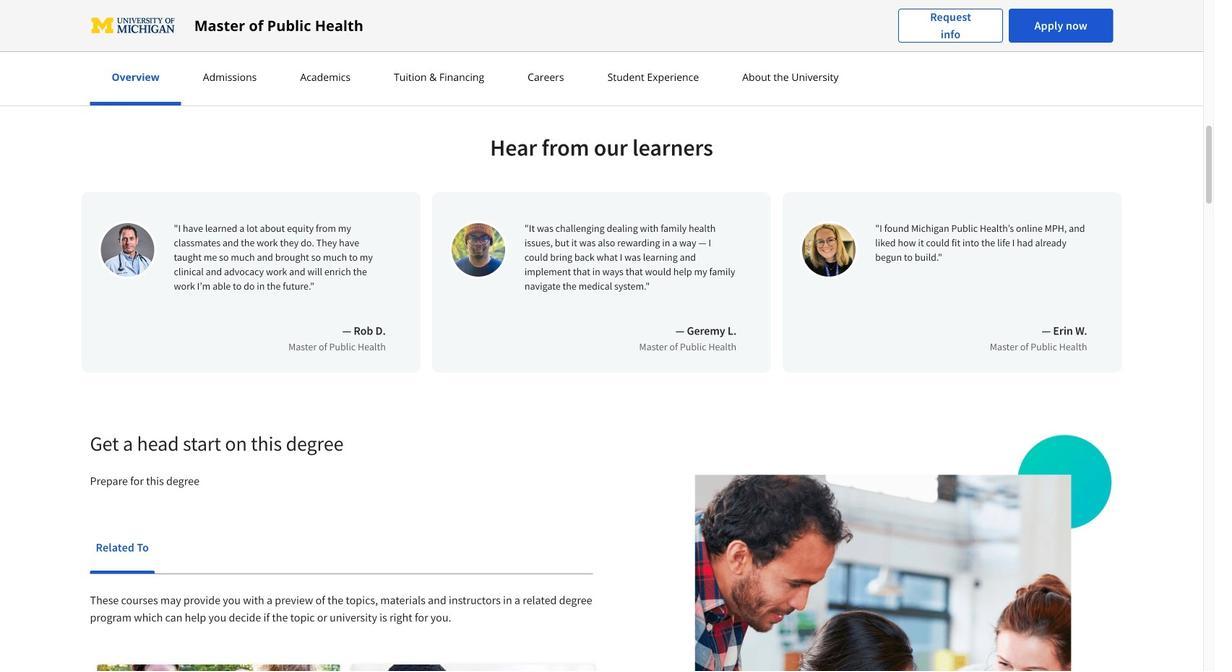 Task type: vqa. For each thing, say whether or not it's contained in the screenshot.
the stackability banner image
yes



Task type: describe. For each thing, give the bounding box(es) containing it.
rob davidson header image
[[99, 221, 157, 279]]

university of michigan image
[[90, 14, 177, 37]]

stackability banner image
[[628, 434, 1114, 672]]



Task type: locate. For each thing, give the bounding box(es) containing it.
mpherin wilkie image
[[801, 221, 858, 279]]

mphgeremy lowe image
[[450, 221, 507, 279]]



